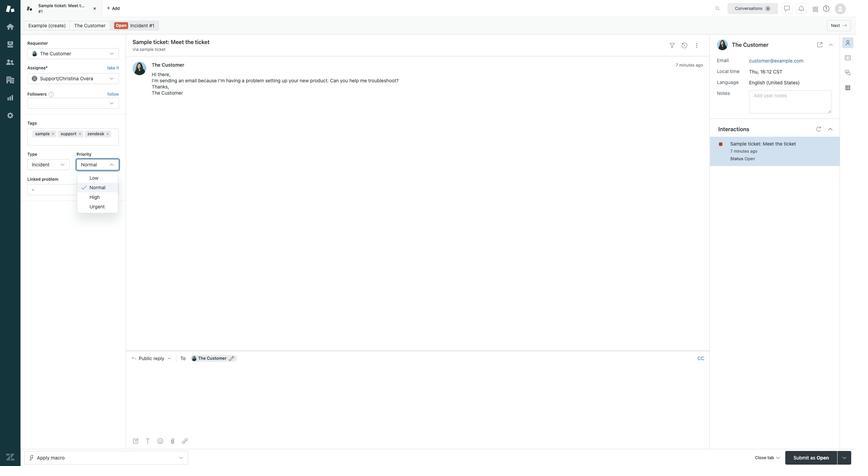Task type: describe. For each thing, give the bounding box(es) containing it.
incident for incident #1
[[130, 23, 148, 28]]

2 vertical spatial open
[[817, 455, 830, 461]]

submit
[[794, 455, 810, 461]]

the customer right customer@example.com "icon"
[[198, 356, 227, 361]]

time
[[731, 68, 740, 74]]

next button
[[828, 20, 852, 31]]

an
[[179, 78, 184, 84]]

incident #1
[[130, 23, 155, 28]]

followers element
[[27, 98, 119, 109]]

info on adding followers image
[[49, 92, 54, 97]]

cc button
[[698, 356, 705, 362]]

the right customer@example.com "icon"
[[198, 356, 206, 361]]

a
[[242, 78, 245, 84]]

customer inside "hi there, i'm sending an email because i'm having a problem setting up your new product. can you help me troubleshoot? thanks, the customer"
[[162, 90, 183, 96]]

/
[[58, 76, 59, 81]]

example
[[28, 23, 47, 28]]

ticket: for sample ticket: meet the ticket #1
[[54, 3, 67, 8]]

support
[[40, 76, 58, 81]]

the customer up thu,
[[733, 42, 769, 48]]

customer context image
[[846, 40, 851, 45]]

interactions
[[719, 126, 750, 132]]

the for sample ticket: meet the ticket #1
[[79, 3, 86, 8]]

assignee*
[[27, 65, 48, 71]]

draft mode image
[[133, 439, 139, 444]]

customer inside secondary element
[[84, 23, 106, 28]]

close tab
[[756, 455, 775, 461]]

help
[[350, 78, 359, 84]]

tab
[[768, 455, 775, 461]]

zendesk
[[87, 131, 104, 136]]

normal inside popup button
[[81, 162, 97, 168]]

it
[[117, 65, 119, 71]]

urgent option
[[77, 202, 118, 212]]

urgent
[[90, 204, 105, 210]]

customer up the there,
[[162, 62, 184, 68]]

format text image
[[145, 439, 151, 444]]

followers
[[27, 92, 47, 97]]

7 minutes ago text field
[[676, 63, 704, 68]]

cc
[[698, 356, 705, 361]]

organizations image
[[6, 76, 15, 84]]

incident button
[[27, 159, 70, 170]]

normal button
[[77, 159, 119, 170]]

new
[[300, 78, 309, 84]]

sample for sample ticket: meet the ticket 7 minutes ago status open
[[731, 141, 747, 147]]

cst
[[774, 69, 783, 74]]

take it
[[107, 65, 119, 71]]

english
[[750, 80, 766, 85]]

the customer inside requester element
[[40, 51, 71, 57]]

ticket: for sample ticket: meet the ticket 7 minutes ago status open
[[749, 141, 762, 147]]

1 vertical spatial close image
[[829, 42, 834, 48]]

apply
[[37, 455, 50, 461]]

zendesk image
[[6, 453, 15, 462]]

public reply button
[[126, 351, 176, 366]]

add button
[[103, 0, 124, 17]]

linked
[[27, 177, 41, 182]]

tabs tab list
[[21, 0, 709, 17]]

user image
[[718, 39, 729, 50]]

admin image
[[6, 111, 15, 120]]

16:12
[[761, 69, 772, 74]]

there,
[[158, 72, 171, 77]]

via sample ticket
[[133, 47, 166, 52]]

remove image for sample
[[51, 132, 55, 136]]

sending
[[160, 78, 177, 84]]

sample ticket: meet the ticket #1
[[38, 3, 99, 14]]

the customer inside secondary element
[[74, 23, 106, 28]]

up
[[282, 78, 288, 84]]

apps image
[[846, 85, 851, 91]]

normal inside option
[[90, 185, 106, 190]]

avatar image
[[133, 62, 146, 75]]

zendesk support image
[[6, 4, 15, 13]]

you
[[340, 78, 348, 84]]

submit as open
[[794, 455, 830, 461]]

#1 inside sample ticket: meet the ticket #1
[[38, 9, 43, 14]]

7 inside sample ticket: meet the ticket 7 minutes ago status open
[[731, 149, 733, 154]]

edit user image
[[229, 356, 234, 361]]

having
[[226, 78, 241, 84]]

example (create) button
[[24, 21, 70, 30]]

ticket actions image
[[695, 43, 700, 48]]

requester
[[27, 41, 48, 46]]

assignee* element
[[27, 73, 119, 84]]

take
[[107, 65, 115, 71]]

christina
[[59, 76, 79, 81]]

local time
[[718, 68, 740, 74]]

1 horizontal spatial the customer link
[[152, 62, 184, 68]]

view more details image
[[818, 42, 823, 48]]

insert emojis image
[[158, 439, 163, 444]]

add link (cmd k) image
[[182, 439, 188, 444]]

the inside "hi there, i'm sending an email because i'm having a problem setting up your new product. can you help me troubleshoot? thanks, the customer"
[[152, 90, 160, 96]]

english (united states)
[[750, 80, 800, 85]]

0 vertical spatial minutes
[[680, 63, 695, 68]]

the for sample ticket: meet the ticket 7 minutes ago status open
[[776, 141, 783, 147]]

meet for sample ticket: meet the ticket 7 minutes ago status open
[[764, 141, 775, 147]]

-
[[32, 187, 34, 193]]

0 horizontal spatial 7
[[676, 63, 679, 68]]

customer inside requester element
[[50, 51, 71, 57]]

add
[[112, 6, 120, 11]]

meet for sample ticket: meet the ticket #1
[[68, 3, 78, 8]]

the customer up the there,
[[152, 62, 184, 68]]

states)
[[785, 80, 800, 85]]

language
[[718, 79, 739, 85]]

conversations
[[736, 6, 763, 11]]

email
[[185, 78, 197, 84]]

hi
[[152, 72, 156, 77]]

macro
[[51, 455, 65, 461]]

linked problem
[[27, 177, 58, 182]]

email
[[718, 57, 729, 63]]

public
[[139, 356, 152, 361]]

ago inside sample ticket: meet the ticket 7 minutes ago status open
[[751, 149, 758, 154]]



Task type: locate. For each thing, give the bounding box(es) containing it.
0 horizontal spatial minutes
[[680, 63, 695, 68]]

0 vertical spatial the
[[79, 3, 86, 8]]

1 vertical spatial problem
[[42, 177, 58, 182]]

the inside requester element
[[40, 51, 48, 57]]

1 horizontal spatial the
[[776, 141, 783, 147]]

the down sample ticket: meet the ticket #1
[[74, 23, 83, 28]]

ticket:
[[54, 3, 67, 8], [749, 141, 762, 147]]

1 horizontal spatial sample
[[140, 47, 154, 52]]

setting
[[265, 78, 281, 84]]

Add user notes text field
[[750, 90, 832, 113]]

priority
[[77, 152, 91, 157]]

remove image
[[106, 132, 110, 136]]

meet inside sample ticket: meet the ticket 7 minutes ago status open
[[764, 141, 775, 147]]

reply
[[154, 356, 164, 361]]

incident up via
[[130, 23, 148, 28]]

customer up customer@example.com
[[744, 42, 769, 48]]

sample inside sample ticket: meet the ticket 7 minutes ago status open
[[731, 141, 747, 147]]

support / christina overa
[[40, 76, 93, 81]]

0 horizontal spatial problem
[[42, 177, 58, 182]]

via
[[133, 47, 139, 52]]

open
[[116, 23, 127, 28], [745, 156, 756, 161], [817, 455, 830, 461]]

0 vertical spatial ticket:
[[54, 3, 67, 8]]

0 horizontal spatial ticket:
[[54, 3, 67, 8]]

the customer down sample ticket: meet the ticket #1
[[74, 23, 106, 28]]

ticket inside sample ticket: meet the ticket #1
[[87, 3, 99, 8]]

0 vertical spatial open
[[116, 23, 127, 28]]

low option
[[77, 173, 118, 183]]

1 vertical spatial open
[[745, 156, 756, 161]]

0 vertical spatial close image
[[91, 5, 98, 12]]

tab containing sample ticket: meet the ticket
[[21, 0, 103, 17]]

incident for incident
[[32, 162, 50, 168]]

7
[[676, 63, 679, 68], [731, 149, 733, 154]]

meet inside sample ticket: meet the ticket #1
[[68, 3, 78, 8]]

the customer link down sample ticket: meet the ticket #1
[[70, 21, 110, 30]]

status
[[731, 156, 744, 161]]

2 vertical spatial ticket
[[784, 141, 797, 147]]

next
[[832, 23, 841, 28]]

displays possible ticket submission types image
[[842, 455, 848, 461]]

2 remove image from the left
[[78, 132, 82, 136]]

me
[[360, 78, 367, 84]]

the down thanks,
[[152, 90, 160, 96]]

remove image left support
[[51, 132, 55, 136]]

customers image
[[6, 58, 15, 67]]

close image right view more details icon on the right top of the page
[[829, 42, 834, 48]]

follow button
[[108, 91, 119, 97]]

1 vertical spatial incident
[[32, 162, 50, 168]]

example (create)
[[28, 23, 66, 28]]

close image left add dropdown button
[[91, 5, 98, 12]]

1 i'm from the left
[[152, 78, 159, 84]]

secondary element
[[21, 19, 857, 32]]

1 horizontal spatial open
[[745, 156, 756, 161]]

0 horizontal spatial sample
[[35, 131, 50, 136]]

0 vertical spatial problem
[[246, 78, 264, 84]]

#1 up example
[[38, 9, 43, 14]]

2 i'm from the left
[[218, 78, 225, 84]]

type
[[27, 152, 37, 157]]

your
[[289, 78, 299, 84]]

Subject field
[[131, 38, 665, 46]]

problem down "incident" popup button
[[42, 177, 58, 182]]

ticket: inside sample ticket: meet the ticket #1
[[54, 3, 67, 8]]

0 vertical spatial 7
[[676, 63, 679, 68]]

get help image
[[824, 5, 830, 12]]

reporting image
[[6, 93, 15, 102]]

0 vertical spatial the customer link
[[70, 21, 110, 30]]

open down 7 minutes ago text field
[[745, 156, 756, 161]]

0 horizontal spatial sample
[[38, 3, 53, 8]]

0 vertical spatial normal
[[81, 162, 97, 168]]

thu,
[[750, 69, 760, 74]]

tab
[[21, 0, 103, 17]]

0 vertical spatial ticket
[[87, 3, 99, 8]]

0 horizontal spatial ticket
[[87, 3, 99, 8]]

incident down type
[[32, 162, 50, 168]]

priority list box
[[77, 172, 118, 213]]

zendesk products image
[[814, 7, 818, 11]]

1 horizontal spatial close image
[[829, 42, 834, 48]]

minutes up status
[[734, 149, 750, 154]]

normal down 'priority'
[[81, 162, 97, 168]]

0 vertical spatial sample
[[38, 3, 53, 8]]

main element
[[0, 0, 21, 467]]

the customer down requester
[[40, 51, 71, 57]]

minutes inside sample ticket: meet the ticket 7 minutes ago status open
[[734, 149, 750, 154]]

1 remove image from the left
[[51, 132, 55, 136]]

minutes
[[680, 63, 695, 68], [734, 149, 750, 154]]

the up hi
[[152, 62, 161, 68]]

sample ticket: meet the ticket 7 minutes ago status open
[[731, 141, 797, 161]]

ticket: inside sample ticket: meet the ticket 7 minutes ago status open
[[749, 141, 762, 147]]

follow
[[108, 92, 119, 97]]

0 horizontal spatial meet
[[68, 3, 78, 8]]

close
[[756, 455, 767, 461]]

incident inside secondary element
[[130, 23, 148, 28]]

ticket: up 7 minutes ago text field
[[749, 141, 762, 147]]

incident
[[130, 23, 148, 28], [32, 162, 50, 168]]

(united
[[767, 80, 783, 85]]

open right as
[[817, 455, 830, 461]]

sample inside sample ticket: meet the ticket #1
[[38, 3, 53, 8]]

0 horizontal spatial #1
[[38, 9, 43, 14]]

remove image for support
[[78, 132, 82, 136]]

remove image right support
[[78, 132, 82, 136]]

0 vertical spatial #1
[[38, 9, 43, 14]]

0 vertical spatial incident
[[130, 23, 148, 28]]

thu, 16:12 cst
[[750, 69, 783, 74]]

problem right a
[[246, 78, 264, 84]]

ticket: up (create)
[[54, 3, 67, 8]]

1 vertical spatial the customer link
[[152, 62, 184, 68]]

ticket for sample ticket: meet the ticket 7 minutes ago status open
[[784, 141, 797, 147]]

1 vertical spatial #1
[[149, 23, 155, 28]]

open inside sample ticket: meet the ticket 7 minutes ago status open
[[745, 156, 756, 161]]

the customer link inside secondary element
[[70, 21, 110, 30]]

1 vertical spatial normal
[[90, 185, 106, 190]]

0 horizontal spatial open
[[116, 23, 127, 28]]

support
[[61, 131, 77, 136]]

#1 inside secondary element
[[149, 23, 155, 28]]

as
[[811, 455, 816, 461]]

1 vertical spatial ago
[[751, 149, 758, 154]]

get started image
[[6, 22, 15, 31]]

7 minutes ago
[[676, 63, 704, 68]]

the right user icon
[[733, 42, 742, 48]]

1 vertical spatial minutes
[[734, 149, 750, 154]]

(create)
[[48, 23, 66, 28]]

open down add
[[116, 23, 127, 28]]

sample up 7 minutes ago text field
[[731, 141, 747, 147]]

hide composer image
[[415, 348, 421, 354]]

1 vertical spatial meet
[[764, 141, 775, 147]]

0 horizontal spatial the
[[79, 3, 86, 8]]

add attachment image
[[170, 439, 175, 444]]

customer@example.com image
[[191, 356, 197, 361]]

remove image
[[51, 132, 55, 136], [78, 132, 82, 136]]

0 vertical spatial ago
[[696, 63, 704, 68]]

0 horizontal spatial remove image
[[51, 132, 55, 136]]

requester element
[[27, 48, 119, 59]]

customer@example.com
[[750, 58, 804, 63]]

sample down tags
[[35, 131, 50, 136]]

the customer link up the there,
[[152, 62, 184, 68]]

tags
[[27, 121, 37, 126]]

1 horizontal spatial i'm
[[218, 78, 225, 84]]

#1
[[38, 9, 43, 14], [149, 23, 155, 28]]

sample right via
[[140, 47, 154, 52]]

the
[[74, 23, 83, 28], [733, 42, 742, 48], [40, 51, 48, 57], [152, 62, 161, 68], [152, 90, 160, 96], [198, 356, 206, 361]]

can
[[330, 78, 339, 84]]

minutes down events icon
[[680, 63, 695, 68]]

the customer link
[[70, 21, 110, 30], [152, 62, 184, 68]]

the inside the customer link
[[74, 23, 83, 28]]

the customer
[[74, 23, 106, 28], [733, 42, 769, 48], [40, 51, 71, 57], [152, 62, 184, 68], [198, 356, 227, 361]]

i'm left 'having'
[[218, 78, 225, 84]]

views image
[[6, 40, 15, 49]]

0 vertical spatial meet
[[68, 3, 78, 8]]

normal option
[[77, 183, 118, 192]]

problem
[[246, 78, 264, 84], [42, 177, 58, 182]]

1 vertical spatial ticket:
[[749, 141, 762, 147]]

apply macro
[[37, 455, 65, 461]]

public reply
[[139, 356, 164, 361]]

product.
[[310, 78, 329, 84]]

#1 up via sample ticket
[[149, 23, 155, 28]]

0 vertical spatial sample
[[140, 47, 154, 52]]

sample up example (create)
[[38, 3, 53, 8]]

problem inside "hi there, i'm sending an email because i'm having a problem setting up your new product. can you help me troubleshoot? thanks, the customer"
[[246, 78, 264, 84]]

local
[[718, 68, 729, 74]]

high option
[[77, 192, 118, 202]]

close image
[[91, 5, 98, 12], [829, 42, 834, 48]]

1 horizontal spatial ticket:
[[749, 141, 762, 147]]

take it button
[[107, 65, 119, 72]]

notes
[[718, 90, 731, 96]]

1 horizontal spatial ago
[[751, 149, 758, 154]]

0 horizontal spatial the customer link
[[70, 21, 110, 30]]

incident inside popup button
[[32, 162, 50, 168]]

1 horizontal spatial 7
[[731, 149, 733, 154]]

to
[[181, 356, 186, 361]]

customer
[[84, 23, 106, 28], [744, 42, 769, 48], [50, 51, 71, 57], [162, 62, 184, 68], [162, 90, 183, 96], [207, 356, 227, 361]]

ticket
[[87, 3, 99, 8], [155, 47, 166, 52], [784, 141, 797, 147]]

customer left the edit user icon
[[207, 356, 227, 361]]

1 vertical spatial sample
[[35, 131, 50, 136]]

1 horizontal spatial meet
[[764, 141, 775, 147]]

1 horizontal spatial incident
[[130, 23, 148, 28]]

0 horizontal spatial ago
[[696, 63, 704, 68]]

1 vertical spatial sample
[[731, 141, 747, 147]]

close tab button
[[753, 451, 783, 466]]

sample for sample ticket: meet the ticket #1
[[38, 3, 53, 8]]

open inside secondary element
[[116, 23, 127, 28]]

customer up /
[[50, 51, 71, 57]]

filter image
[[670, 43, 675, 48]]

the inside sample ticket: meet the ticket 7 minutes ago status open
[[776, 141, 783, 147]]

1 horizontal spatial #1
[[149, 23, 155, 28]]

0 horizontal spatial close image
[[91, 5, 98, 12]]

1 horizontal spatial problem
[[246, 78, 264, 84]]

close image inside tab
[[91, 5, 98, 12]]

meet
[[68, 3, 78, 8], [764, 141, 775, 147]]

overa
[[80, 76, 93, 81]]

0 horizontal spatial incident
[[32, 162, 50, 168]]

0 horizontal spatial i'm
[[152, 78, 159, 84]]

high
[[90, 194, 100, 200]]

the inside sample ticket: meet the ticket #1
[[79, 3, 86, 8]]

thanks,
[[152, 84, 169, 90]]

conversations button
[[728, 3, 779, 14]]

1 horizontal spatial sample
[[731, 141, 747, 147]]

1 horizontal spatial remove image
[[78, 132, 82, 136]]

notifications image
[[799, 6, 805, 11]]

troubleshoot?
[[369, 78, 399, 84]]

2 horizontal spatial open
[[817, 455, 830, 461]]

1 vertical spatial the
[[776, 141, 783, 147]]

i'm down hi
[[152, 78, 159, 84]]

events image
[[682, 43, 688, 48]]

1 horizontal spatial minutes
[[734, 149, 750, 154]]

hi there, i'm sending an email because i'm having a problem setting up your new product. can you help me troubleshoot? thanks, the customer
[[152, 72, 399, 96]]

button displays agent's chat status as invisible. image
[[785, 6, 790, 11]]

knowledge image
[[846, 55, 851, 61]]

1 vertical spatial ticket
[[155, 47, 166, 52]]

1 horizontal spatial ticket
[[155, 47, 166, 52]]

1 vertical spatial 7
[[731, 149, 733, 154]]

customer down add dropdown button
[[84, 23, 106, 28]]

ticket for sample ticket: meet the ticket #1
[[87, 3, 99, 8]]

customer down "sending"
[[162, 90, 183, 96]]

the
[[79, 3, 86, 8], [776, 141, 783, 147]]

ticket inside sample ticket: meet the ticket 7 minutes ago status open
[[784, 141, 797, 147]]

i'm
[[152, 78, 159, 84], [218, 78, 225, 84]]

7 minutes ago text field
[[731, 149, 758, 154]]

sample
[[38, 3, 53, 8], [731, 141, 747, 147]]

the down requester
[[40, 51, 48, 57]]

normal down low option on the top of the page
[[90, 185, 106, 190]]

2 horizontal spatial ticket
[[784, 141, 797, 147]]

because
[[198, 78, 217, 84]]

low
[[90, 175, 99, 181]]

sample
[[140, 47, 154, 52], [35, 131, 50, 136]]



Task type: vqa. For each thing, say whether or not it's contained in the screenshot.
the Read the evaluation guides link
no



